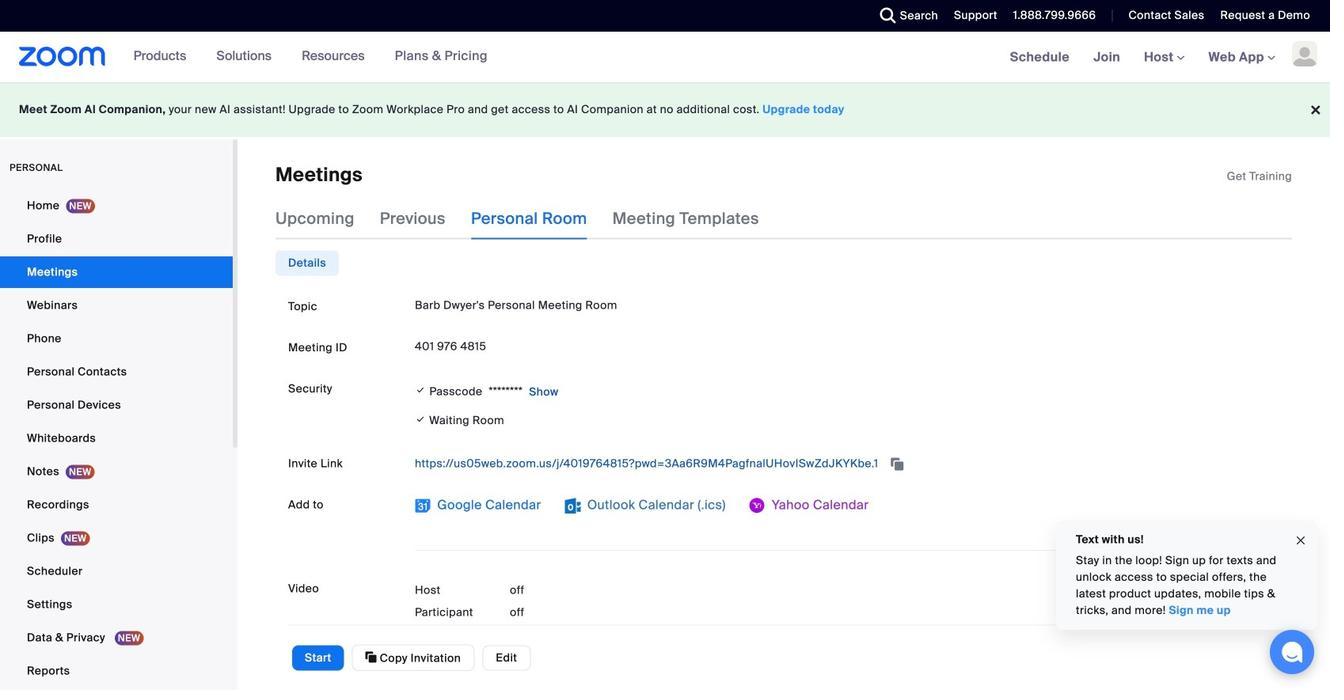 Task type: describe. For each thing, give the bounding box(es) containing it.
copy url image
[[890, 459, 905, 470]]

add to outlook calendar (.ics) image
[[565, 498, 581, 514]]

open chat image
[[1281, 642, 1304, 664]]

checked image
[[415, 411, 426, 428]]



Task type: vqa. For each thing, say whether or not it's contained in the screenshot.
ADD TO YAHOO CALENDAR icon
yes



Task type: locate. For each thing, give the bounding box(es) containing it.
meetings navigation
[[998, 32, 1331, 84]]

close image
[[1295, 532, 1308, 550]]

footer
[[0, 82, 1331, 137]]

profile picture image
[[1293, 41, 1318, 67]]

add to yahoo calendar image
[[750, 498, 766, 514]]

copy image
[[366, 651, 377, 665]]

checked image
[[415, 383, 426, 399]]

add to google calendar image
[[415, 498, 431, 514]]

zoom logo image
[[19, 47, 106, 67]]

personal menu menu
[[0, 190, 233, 689]]

tab list
[[276, 251, 339, 276]]

application
[[1227, 169, 1293, 185]]

banner
[[0, 32, 1331, 84]]

tab
[[276, 251, 339, 276]]

product information navigation
[[106, 32, 500, 82]]

tabs of meeting tab list
[[276, 198, 785, 240]]



